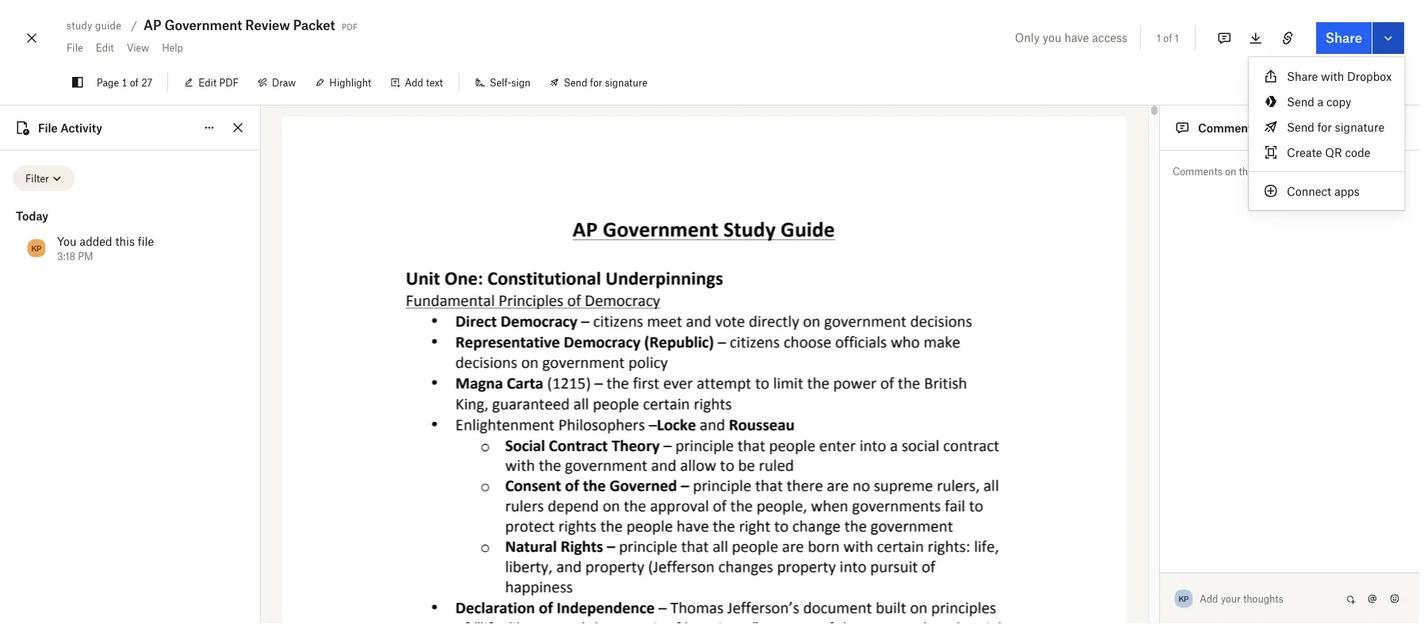 Task type: locate. For each thing, give the bounding box(es) containing it.
of left the 27
[[130, 77, 139, 88]]

share inside button
[[1326, 30, 1363, 46]]

list
[[13, 191, 248, 278]]

share inside menu item
[[1288, 69, 1319, 83]]

pdf
[[342, 19, 358, 32]]

1 vertical spatial send
[[1288, 120, 1315, 134]]

copy
[[1327, 95, 1352, 108]]

0 horizontal spatial of
[[130, 77, 139, 88]]

share up share with dropbox
[[1326, 30, 1363, 46]]

you
[[1043, 31, 1062, 44]]

file for on
[[1259, 165, 1273, 177]]

1 vertical spatial file
[[138, 234, 154, 248]]

comments on this file will show up here.
[[1173, 165, 1356, 177]]

1
[[1157, 32, 1161, 44], [1175, 32, 1179, 44], [122, 77, 127, 88]]

create
[[1288, 146, 1323, 159]]

share with dropbox menu item
[[1249, 63, 1405, 89]]

1 vertical spatial share
[[1288, 69, 1319, 83]]

show
[[1294, 165, 1317, 177]]

add
[[1200, 593, 1219, 605]]

comments up on
[[1199, 121, 1259, 134]]

file left will
[[1259, 165, 1273, 177]]

1 vertical spatial of
[[130, 77, 139, 88]]

access
[[1093, 31, 1128, 44]]

for
[[1318, 120, 1333, 134]]

this for added
[[115, 234, 135, 248]]

1 vertical spatial comments
[[1173, 165, 1223, 177]]

page 1 of 27
[[97, 77, 152, 88]]

of right access
[[1164, 32, 1173, 44]]

send for signature
[[1288, 120, 1385, 134]]

file inside you added this file 3:18 pm
[[138, 234, 154, 248]]

0 horizontal spatial this
[[115, 234, 135, 248]]

this right on
[[1240, 165, 1256, 177]]

1 horizontal spatial file
[[1259, 165, 1273, 177]]

comments
[[1199, 121, 1259, 134], [1173, 165, 1223, 177]]

code
[[1346, 146, 1371, 159]]

share for share with dropbox
[[1288, 69, 1319, 83]]

close right sidebar image
[[1389, 118, 1408, 137]]

comments for comments on this file will show up here.
[[1173, 165, 1223, 177]]

Add your thoughts text field
[[1201, 586, 1341, 612]]

send left for
[[1288, 120, 1315, 134]]

1 vertical spatial this
[[115, 234, 135, 248]]

0 vertical spatial send
[[1288, 95, 1315, 108]]

added
[[80, 234, 112, 248]]

file activity
[[38, 121, 102, 134]]

qr
[[1326, 146, 1343, 159]]

apps
[[1335, 184, 1360, 198]]

1 horizontal spatial this
[[1240, 165, 1256, 177]]

file
[[1259, 165, 1273, 177], [138, 234, 154, 248]]

3:18
[[57, 250, 75, 262]]

comments for comments
[[1199, 121, 1259, 134]]

send inside menu item
[[1288, 120, 1315, 134]]

of
[[1164, 32, 1173, 44], [130, 77, 139, 88]]

0 vertical spatial this
[[1240, 165, 1256, 177]]

1 send from the top
[[1288, 95, 1315, 108]]

2 send from the top
[[1288, 120, 1315, 134]]

0 vertical spatial share
[[1326, 30, 1363, 46]]

on
[[1226, 165, 1237, 177]]

send for send for signature
[[1288, 120, 1315, 134]]

this right added
[[115, 234, 135, 248]]

send inside menu item
[[1288, 95, 1315, 108]]

1 horizontal spatial share
[[1326, 30, 1363, 46]]

send
[[1288, 95, 1315, 108], [1288, 120, 1315, 134]]

0 vertical spatial of
[[1164, 32, 1173, 44]]

file right added
[[138, 234, 154, 248]]

1 horizontal spatial of
[[1164, 32, 1173, 44]]

share left with
[[1288, 69, 1319, 83]]

file
[[38, 121, 58, 134]]

packet
[[293, 17, 335, 33]]

this
[[1240, 165, 1256, 177], [115, 234, 135, 248]]

share
[[1326, 30, 1363, 46], [1288, 69, 1319, 83]]

connect apps menu item
[[1249, 178, 1405, 204]]

0 vertical spatial comments
[[1199, 121, 1259, 134]]

0 vertical spatial file
[[1259, 165, 1273, 177]]

this inside you added this file 3:18 pm
[[115, 234, 135, 248]]

pm
[[78, 250, 93, 262]]

ap
[[144, 17, 161, 33]]

1 of 1
[[1157, 32, 1179, 44]]

page
[[97, 77, 119, 88]]

here.
[[1334, 165, 1356, 177]]

have
[[1065, 31, 1090, 44]]

comments left on
[[1173, 165, 1223, 177]]

0 horizontal spatial share
[[1288, 69, 1319, 83]]

your
[[1221, 593, 1241, 605]]

0 horizontal spatial file
[[138, 234, 154, 248]]

send left a
[[1288, 95, 1315, 108]]

a
[[1318, 95, 1324, 108]]

review
[[245, 17, 290, 33]]



Task type: describe. For each thing, give the bounding box(es) containing it.
thoughts
[[1244, 593, 1284, 605]]

dropbox
[[1348, 69, 1392, 83]]

create qr code
[[1288, 146, 1371, 159]]

/
[[131, 19, 137, 32]]

2 horizontal spatial 1
[[1175, 32, 1179, 44]]

add your thoughts
[[1200, 593, 1284, 605]]

this for on
[[1240, 165, 1256, 177]]

create qr code menu item
[[1249, 140, 1405, 165]]

you added this file 3:18 pm
[[57, 234, 154, 262]]

add your thoughts image
[[1201, 590, 1329, 608]]

0 horizontal spatial 1
[[122, 77, 127, 88]]

share button
[[1317, 22, 1372, 54]]

send a copy menu item
[[1249, 89, 1405, 114]]

1 horizontal spatial 1
[[1157, 32, 1161, 44]]

share with dropbox
[[1288, 69, 1392, 83]]

only
[[1015, 31, 1040, 44]]

share for share
[[1326, 30, 1363, 46]]

close left sidebar image
[[228, 118, 248, 137]]

government
[[165, 17, 242, 33]]

activity
[[60, 121, 102, 134]]

close image
[[22, 25, 41, 51]]

ap government review packet.pdf image
[[282, 117, 1127, 624]]

today
[[16, 209, 48, 223]]

/ ap government review packet pdf
[[131, 17, 358, 33]]

file for added
[[138, 234, 154, 248]]

only you have access
[[1015, 31, 1128, 44]]

with
[[1322, 69, 1345, 83]]

up
[[1320, 165, 1332, 177]]

connect apps
[[1288, 184, 1360, 198]]

will
[[1275, 165, 1291, 177]]

signature
[[1336, 120, 1385, 134]]

send for signature menu item
[[1249, 114, 1405, 140]]

27
[[141, 77, 152, 88]]

list containing today
[[13, 191, 248, 278]]

send a copy
[[1288, 95, 1352, 108]]

connect
[[1288, 184, 1332, 198]]

send for send a copy
[[1288, 95, 1315, 108]]

you
[[57, 234, 77, 248]]



Task type: vqa. For each thing, say whether or not it's contained in the screenshot.
Send a copy
yes



